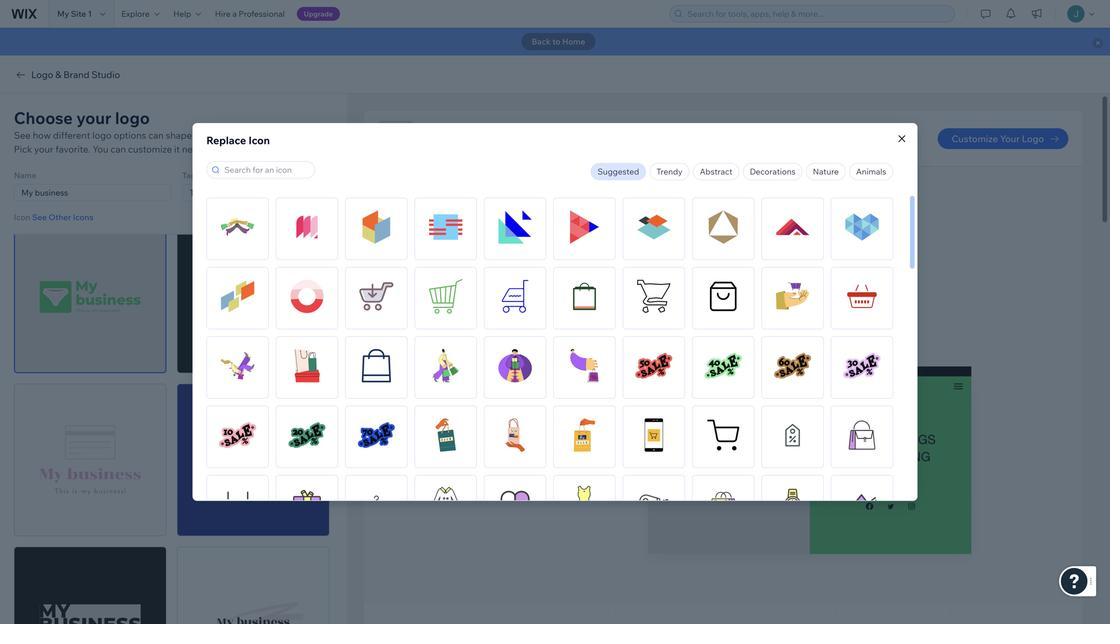 Task type: vqa. For each thing, say whether or not it's contained in the screenshot.
Hire A Professional link
yes



Task type: describe. For each thing, give the bounding box(es) containing it.
1
[[88, 9, 92, 19]]

logo for choose your logo
[[115, 108, 150, 128]]

home
[[562, 36, 585, 47]]

&
[[55, 69, 61, 80]]

icons
[[73, 212, 93, 222]]

branded
[[765, 213, 802, 224]]

back
[[532, 36, 551, 47]]

logo & brand studio
[[31, 69, 120, 80]]

add
[[625, 213, 643, 224]]

0 horizontal spatial a
[[232, 9, 237, 19]]

replace
[[206, 134, 246, 147]]

Search for tools, apps, help & more... field
[[684, 6, 951, 22]]

hire a professional
[[215, 9, 285, 19]]

name
[[14, 170, 36, 180]]

website
[[686, 213, 720, 224]]

it inside use your logo everywhere add it to your website for a fully branded look
[[645, 213, 651, 224]]

customize your logo button
[[938, 128, 1069, 149]]

shape
[[166, 130, 192, 141]]

see other icons button
[[32, 212, 93, 223]]

your up different
[[76, 108, 111, 128]]

your down how
[[34, 143, 53, 155]]

tagline
[[182, 170, 210, 180]]

decorations
[[750, 167, 796, 177]]

next.
[[182, 143, 203, 155]]

icon see other icons
[[14, 212, 93, 222]]

your up "website"
[[666, 194, 696, 212]]

use
[[637, 194, 663, 212]]

1 vertical spatial logo
[[92, 130, 112, 141]]

to inside use your logo everywhere add it to your website for a fully branded look
[[653, 213, 662, 224]]

site
[[71, 9, 86, 19]]

different
[[53, 130, 90, 141]]

professional
[[239, 9, 285, 19]]

1 vertical spatial icon
[[14, 212, 30, 222]]

see inside choose your logo see how different logo options can shape your brand. pick your favorite. you can customize it next.
[[14, 130, 31, 141]]

my site 1
[[57, 9, 92, 19]]

how
[[33, 130, 51, 141]]

customize
[[952, 133, 998, 145]]

look
[[804, 213, 822, 224]]

options
[[114, 130, 146, 141]]

to inside button
[[553, 36, 561, 47]]

help button
[[166, 0, 208, 28]]



Task type: locate. For each thing, give the bounding box(es) containing it.
abstract
[[700, 167, 733, 177]]

icon right brand.
[[249, 134, 270, 147]]

choose your logo see how different logo options can shape your brand. pick your favorite. you can customize it next.
[[14, 108, 243, 155]]

0 vertical spatial logo
[[115, 108, 150, 128]]

1 vertical spatial to
[[653, 213, 662, 224]]

explore
[[121, 9, 150, 19]]

pick
[[14, 143, 32, 155]]

animals
[[856, 167, 887, 177]]

1 horizontal spatial logo
[[115, 108, 150, 128]]

0 vertical spatial it
[[174, 143, 180, 155]]

customize your logo
[[952, 133, 1044, 145]]

0 horizontal spatial to
[[553, 36, 561, 47]]

1 horizontal spatial it
[[645, 213, 651, 224]]

logo inside use your logo everywhere add it to your website for a fully branded look
[[699, 194, 729, 212]]

nature
[[813, 167, 839, 177]]

a right hire
[[232, 9, 237, 19]]

0 horizontal spatial it
[[174, 143, 180, 155]]

suggested
[[598, 167, 639, 177]]

0 vertical spatial to
[[553, 36, 561, 47]]

logo up options
[[115, 108, 150, 128]]

2 horizontal spatial logo
[[699, 194, 729, 212]]

everywhere
[[732, 194, 810, 212]]

1 horizontal spatial logo
[[1022, 133, 1044, 145]]

can
[[148, 130, 164, 141], [111, 143, 126, 155]]

icon left other
[[14, 212, 30, 222]]

can up customize
[[148, 130, 164, 141]]

choose
[[14, 108, 73, 128]]

to right "back"
[[553, 36, 561, 47]]

upgrade
[[304, 10, 333, 18]]

a inside use your logo everywhere add it to your website for a fully branded look
[[736, 213, 742, 224]]

see up pick
[[14, 130, 31, 141]]

back to home alert
[[0, 28, 1110, 56]]

brand.
[[215, 130, 243, 141]]

it right "add"
[[645, 213, 651, 224]]

logo left &
[[31, 69, 53, 80]]

to down use
[[653, 213, 662, 224]]

1 horizontal spatial can
[[148, 130, 164, 141]]

Search for an icon field
[[221, 162, 311, 178]]

hire a professional link
[[208, 0, 292, 28]]

it down 'shape'
[[174, 143, 180, 155]]

2 vertical spatial logo
[[699, 194, 729, 212]]

1 vertical spatial see
[[32, 212, 47, 222]]

other
[[49, 212, 71, 222]]

replace icon
[[206, 134, 270, 147]]

you
[[93, 143, 108, 155]]

0 vertical spatial icon
[[249, 134, 270, 147]]

use your logo everywhere add it to your website for a fully branded look
[[625, 194, 822, 224]]

customize
[[128, 143, 172, 155]]

can right you
[[111, 143, 126, 155]]

logo & brand studio button
[[14, 68, 120, 82]]

back to home button
[[522, 33, 596, 50]]

1 vertical spatial can
[[111, 143, 126, 155]]

a
[[232, 9, 237, 19], [736, 213, 742, 224]]

0 horizontal spatial can
[[111, 143, 126, 155]]

1 vertical spatial logo
[[1022, 133, 1044, 145]]

see
[[14, 130, 31, 141], [32, 212, 47, 222]]

upgrade button
[[297, 7, 340, 21]]

0 horizontal spatial logo
[[92, 130, 112, 141]]

see left other
[[32, 212, 47, 222]]

logo
[[31, 69, 53, 80], [1022, 133, 1044, 145]]

None field
[[18, 185, 168, 201], [186, 185, 336, 201], [18, 185, 168, 201], [186, 185, 336, 201]]

hire
[[215, 9, 231, 19]]

help
[[173, 9, 191, 19]]

icon
[[249, 134, 270, 147], [14, 212, 30, 222]]

logo right your
[[1022, 133, 1044, 145]]

1 vertical spatial a
[[736, 213, 742, 224]]

studio
[[92, 69, 120, 80]]

favorite.
[[56, 143, 90, 155]]

back to home
[[532, 36, 585, 47]]

1 vertical spatial it
[[645, 213, 651, 224]]

for
[[722, 213, 734, 224]]

fully
[[744, 213, 762, 224]]

trendy
[[657, 167, 683, 177]]

my
[[57, 9, 69, 19]]

0 vertical spatial can
[[148, 130, 164, 141]]

it inside choose your logo see how different logo options can shape your brand. pick your favorite. you can customize it next.
[[174, 143, 180, 155]]

0 vertical spatial see
[[14, 130, 31, 141]]

0 horizontal spatial see
[[14, 130, 31, 141]]

logo
[[115, 108, 150, 128], [92, 130, 112, 141], [699, 194, 729, 212]]

it
[[174, 143, 180, 155], [645, 213, 651, 224]]

0 vertical spatial logo
[[31, 69, 53, 80]]

0 vertical spatial a
[[232, 9, 237, 19]]

your left "website"
[[664, 213, 684, 224]]

1 horizontal spatial see
[[32, 212, 47, 222]]

your up 'next.'
[[194, 130, 213, 141]]

1 horizontal spatial to
[[653, 213, 662, 224]]

to
[[553, 36, 561, 47], [653, 213, 662, 224]]

logo up "website"
[[699, 194, 729, 212]]

0 horizontal spatial logo
[[31, 69, 53, 80]]

0 horizontal spatial icon
[[14, 212, 30, 222]]

logo up you
[[92, 130, 112, 141]]

your
[[76, 108, 111, 128], [194, 130, 213, 141], [34, 143, 53, 155], [666, 194, 696, 212], [664, 213, 684, 224]]

a right for
[[736, 213, 742, 224]]

1 horizontal spatial a
[[736, 213, 742, 224]]

your
[[1000, 133, 1020, 145]]

1 horizontal spatial icon
[[249, 134, 270, 147]]

logo for use your logo everywhere
[[699, 194, 729, 212]]

brand
[[63, 69, 89, 80]]



